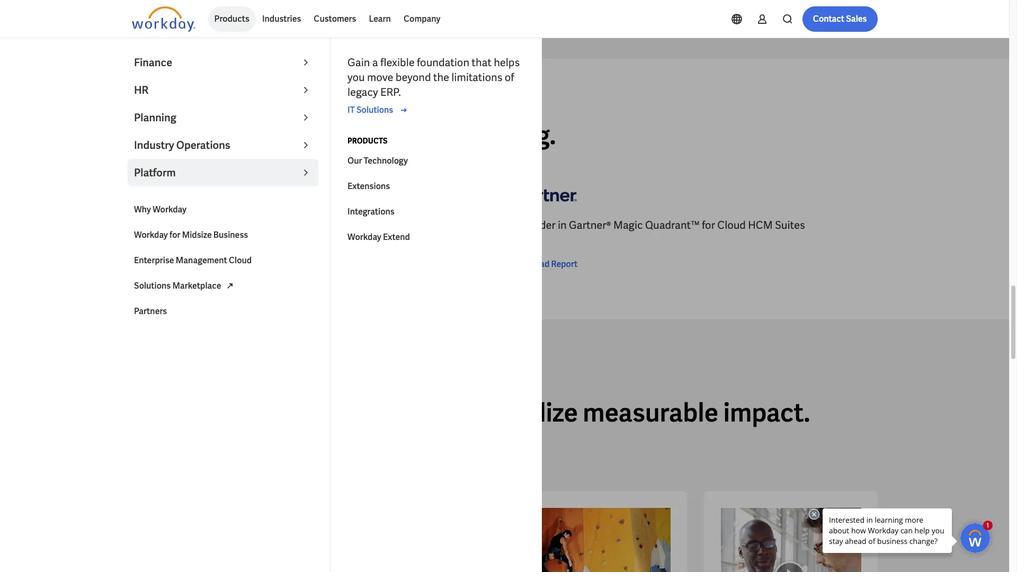 Task type: describe. For each thing, give the bounding box(es) containing it.
industry operations
[[134, 138, 230, 152]]

what analysts say
[[132, 94, 208, 103]]

it solutions
[[348, 104, 393, 116]]

read report link for a leader in gartner® magic quadrant™ for cloud hcm suites
[[513, 258, 578, 271]]

a leader in finance, hr, and planning.
[[132, 119, 556, 152]]

integrations link
[[341, 199, 532, 225]]

workday for midsize business link
[[128, 223, 319, 248]]

all
[[350, 397, 377, 430]]

customers
[[314, 13, 356, 24]]

finance button
[[128, 49, 319, 76]]

impact.
[[724, 397, 811, 430]]

operations
[[176, 138, 230, 152]]

and
[[401, 119, 444, 152]]

contact sales link
[[803, 6, 878, 32]]

integrations
[[348, 206, 395, 217]]

2 gartner® from the left
[[569, 219, 612, 232]]

enterprise management cloud
[[134, 255, 252, 266]]

0 vertical spatial read
[[530, 259, 550, 270]]

products
[[214, 13, 250, 24]]

extensions link
[[341, 174, 532, 199]]

hr,
[[355, 119, 396, 152]]

it solutions link
[[348, 104, 410, 117]]

erp
[[392, 219, 411, 232]]

hr button
[[128, 76, 319, 104]]

0 vertical spatial read report
[[530, 259, 578, 270]]

workday right the why
[[153, 204, 187, 215]]

solutions marketplace link
[[128, 274, 319, 299]]

of
[[505, 71, 515, 84]]

in for finance,
[[232, 119, 253, 152]]

finance,
[[258, 119, 350, 152]]

limitations
[[452, 71, 503, 84]]

sales
[[847, 13, 868, 24]]

industries button
[[256, 6, 308, 32]]

magic inside a leader in 2023 gartner® magic quadrant™ for cloud erp for service- centric enterprises
[[257, 219, 287, 232]]

planning
[[134, 111, 176, 125]]

extend
[[383, 232, 410, 243]]

what
[[132, 94, 154, 103]]

partners
[[134, 306, 167, 317]]

platform button
[[128, 159, 319, 187]]

learn
[[369, 13, 391, 24]]

hr
[[134, 83, 149, 97]]

our technology link
[[341, 148, 532, 174]]

leader
[[154, 119, 227, 152]]

extensions
[[348, 181, 390, 192]]

planning.
[[450, 119, 556, 152]]

products
[[348, 136, 388, 146]]

quadrant™ inside a leader in 2023 gartner® magic quadrant™ for cloud erp for service- centric enterprises
[[289, 219, 344, 232]]

enterprise
[[134, 255, 174, 266]]

gain a flexible foundation that helps you move beyond the limitations of legacy erp.
[[348, 56, 520, 99]]

gartner image for 2023
[[132, 180, 195, 210]]

companies
[[132, 397, 263, 430]]

why workday link
[[128, 197, 319, 223]]

legacy
[[348, 85, 378, 99]]

0 horizontal spatial cloud
[[229, 255, 252, 266]]

hcm
[[749, 219, 773, 232]]

workday extend
[[348, 232, 410, 243]]

that
[[472, 56, 492, 69]]

2 quadrant™ from the left
[[646, 219, 700, 232]]

why workday
[[134, 204, 187, 215]]

solutions marketplace
[[134, 280, 221, 292]]

helps
[[494, 56, 520, 69]]

industries
[[382, 397, 498, 430]]

why
[[134, 204, 151, 215]]

a
[[373, 56, 378, 69]]

for left midsize
[[170, 230, 181, 241]]

workday extend link
[[341, 225, 532, 250]]

contact sales
[[814, 13, 868, 24]]

our
[[348, 155, 362, 166]]

company
[[404, 13, 441, 24]]

a for a leader in finance, hr, and planning.
[[132, 119, 149, 152]]

solutions inside the solutions marketplace link
[[134, 280, 171, 292]]

opens in a new tab image
[[223, 280, 236, 292]]

a for a leader in 2023 gartner® magic quadrant™ for cloud erp for service- centric enterprises
[[132, 219, 139, 232]]

1 vertical spatial report
[[170, 274, 196, 285]]



Task type: locate. For each thing, give the bounding box(es) containing it.
planning button
[[128, 104, 319, 131]]

a leader in 2023 gartner® magic quadrant™ for cloud erp for service- centric enterprises
[[132, 219, 468, 247]]

1 horizontal spatial quadrant™
[[646, 219, 700, 232]]

1 horizontal spatial read
[[530, 259, 550, 270]]

2 gartner image from the left
[[513, 180, 577, 210]]

1 horizontal spatial read report
[[530, 259, 578, 270]]

for right erp
[[414, 219, 427, 232]]

business
[[214, 230, 248, 241]]

solutions
[[357, 104, 393, 116], [134, 280, 171, 292]]

for left hcm
[[702, 219, 716, 232]]

you
[[348, 71, 365, 84]]

go to the homepage image
[[132, 6, 195, 32]]

say
[[194, 94, 208, 103]]

gain
[[348, 56, 370, 69]]

move
[[367, 71, 394, 84]]

gartner image
[[132, 180, 195, 210], [513, 180, 577, 210]]

workday for workday extend
[[348, 232, 382, 243]]

marketplace
[[173, 280, 221, 292]]

measurable
[[583, 397, 719, 430]]

industries
[[262, 13, 301, 24]]

0 horizontal spatial leader
[[141, 219, 174, 232]]

gartner image for gartner®
[[513, 180, 577, 210]]

workday for midsize business
[[134, 230, 248, 241]]

1 horizontal spatial magic
[[614, 219, 643, 232]]

1 magic from the left
[[257, 219, 287, 232]]

workday down integrations in the top left of the page
[[348, 232, 382, 243]]

company button
[[398, 6, 447, 32]]

0 horizontal spatial in
[[177, 219, 185, 232]]

leader for a leader in 2023 gartner® magic quadrant™ for cloud erp for service- centric enterprises
[[141, 219, 174, 232]]

learn all the successes life time fitness achieved with workday. image
[[530, 509, 671, 573]]

bdo canada image
[[721, 509, 862, 573]]

flexible
[[381, 56, 415, 69]]

gartner®
[[213, 219, 255, 232], [569, 219, 612, 232]]

learn button
[[363, 6, 398, 32]]

0 vertical spatial read report link
[[513, 258, 578, 271]]

companies across all industries realize measurable impact.
[[132, 397, 811, 430]]

in inside a leader in 2023 gartner® magic quadrant™ for cloud erp for service- centric enterprises
[[177, 219, 185, 232]]

2 horizontal spatial cloud
[[718, 219, 746, 232]]

a inside a leader in 2023 gartner® magic quadrant™ for cloud erp for service- centric enterprises
[[132, 219, 139, 232]]

realize
[[503, 397, 578, 430]]

0 horizontal spatial solutions
[[134, 280, 171, 292]]

0 horizontal spatial read
[[149, 274, 168, 285]]

1 vertical spatial read
[[149, 274, 168, 285]]

across
[[268, 397, 345, 430]]

service-
[[429, 219, 468, 232]]

cloud
[[361, 219, 390, 232], [718, 219, 746, 232], [229, 255, 252, 266]]

in for gartner®
[[558, 219, 567, 232]]

1 horizontal spatial solutions
[[357, 104, 393, 116]]

leader inside a leader in 2023 gartner® magic quadrant™ for cloud erp for service- centric enterprises
[[141, 219, 174, 232]]

0 horizontal spatial gartner image
[[132, 180, 195, 210]]

solutions down enterprise
[[134, 280, 171, 292]]

it
[[348, 104, 355, 116]]

foundation
[[417, 56, 470, 69]]

centric
[[132, 233, 167, 247]]

technology
[[364, 155, 408, 166]]

midsize
[[182, 230, 212, 241]]

2 magic from the left
[[614, 219, 643, 232]]

cloud down integrations in the top left of the page
[[361, 219, 390, 232]]

quadrant™
[[289, 219, 344, 232], [646, 219, 700, 232]]

finance
[[134, 56, 172, 69]]

1 horizontal spatial cloud
[[361, 219, 390, 232]]

the
[[434, 71, 450, 84]]

leader for a leader in gartner® magic quadrant™ for cloud hcm suites
[[523, 219, 556, 232]]

a for a leader in gartner® magic quadrant™ for cloud hcm suites
[[513, 219, 521, 232]]

analysts
[[155, 94, 193, 103]]

1 horizontal spatial in
[[232, 119, 253, 152]]

beyond
[[396, 71, 431, 84]]

1 leader from the left
[[141, 219, 174, 232]]

0 horizontal spatial magic
[[257, 219, 287, 232]]

in for 2023
[[177, 219, 185, 232]]

platform
[[134, 166, 176, 180]]

suites
[[775, 219, 806, 232]]

erp.
[[381, 85, 401, 99]]

2 leader from the left
[[523, 219, 556, 232]]

enterprises
[[170, 233, 224, 247]]

workday for workday for midsize business
[[134, 230, 168, 241]]

1 vertical spatial solutions
[[134, 280, 171, 292]]

1 quadrant™ from the left
[[289, 219, 344, 232]]

0 horizontal spatial read report link
[[132, 273, 196, 286]]

a leader in gartner® magic quadrant™ for cloud hcm suites
[[513, 219, 806, 232]]

cloud down business
[[229, 255, 252, 266]]

magic
[[257, 219, 287, 232], [614, 219, 643, 232]]

customers button
[[308, 6, 363, 32]]

cloud left hcm
[[718, 219, 746, 232]]

1 gartner® from the left
[[213, 219, 255, 232]]

a
[[132, 119, 149, 152], [132, 219, 139, 232], [513, 219, 521, 232]]

1 horizontal spatial leader
[[523, 219, 556, 232]]

1 horizontal spatial gartner®
[[569, 219, 612, 232]]

1 horizontal spatial read report link
[[513, 258, 578, 271]]

0 vertical spatial report
[[552, 259, 578, 270]]

cloud inside a leader in 2023 gartner® magic quadrant™ for cloud erp for service- centric enterprises
[[361, 219, 390, 232]]

1 vertical spatial read report
[[149, 274, 196, 285]]

partners link
[[128, 299, 319, 324]]

0 horizontal spatial report
[[170, 274, 196, 285]]

management
[[176, 255, 227, 266]]

0 horizontal spatial gartner®
[[213, 219, 255, 232]]

0 horizontal spatial quadrant™
[[289, 219, 344, 232]]

industry operations button
[[128, 131, 319, 159]]

for down integrations in the top left of the page
[[346, 219, 359, 232]]

2 horizontal spatial in
[[558, 219, 567, 232]]

enterprise management cloud link
[[128, 248, 319, 274]]

solutions inside it solutions link
[[357, 104, 393, 116]]

in
[[232, 119, 253, 152], [177, 219, 185, 232], [558, 219, 567, 232]]

workday up enterprise
[[134, 230, 168, 241]]

solutions down legacy at the left top of page
[[357, 104, 393, 116]]

products button
[[208, 6, 256, 32]]

1 horizontal spatial report
[[552, 259, 578, 270]]

1 horizontal spatial gartner image
[[513, 180, 577, 210]]

read report link for a leader in 2023 gartner® magic quadrant™ for cloud erp for service- centric enterprises
[[132, 273, 196, 286]]

our technology
[[348, 155, 408, 166]]

1 gartner image from the left
[[132, 180, 195, 210]]

contact
[[814, 13, 845, 24]]

industry
[[134, 138, 174, 152]]

1 vertical spatial read report link
[[132, 273, 196, 286]]

read
[[530, 259, 550, 270], [149, 274, 168, 285]]

read report link
[[513, 258, 578, 271], [132, 273, 196, 286]]

0 vertical spatial solutions
[[357, 104, 393, 116]]

0 horizontal spatial read report
[[149, 274, 196, 285]]

for
[[346, 219, 359, 232], [414, 219, 427, 232], [702, 219, 716, 232], [170, 230, 181, 241]]

workday
[[153, 204, 187, 215], [134, 230, 168, 241], [348, 232, 382, 243]]

gartner® inside a leader in 2023 gartner® magic quadrant™ for cloud erp for service- centric enterprises
[[213, 219, 255, 232]]

2023
[[188, 219, 211, 232]]



Task type: vqa. For each thing, say whether or not it's contained in the screenshot.
Franklin's watch video 'link'
no



